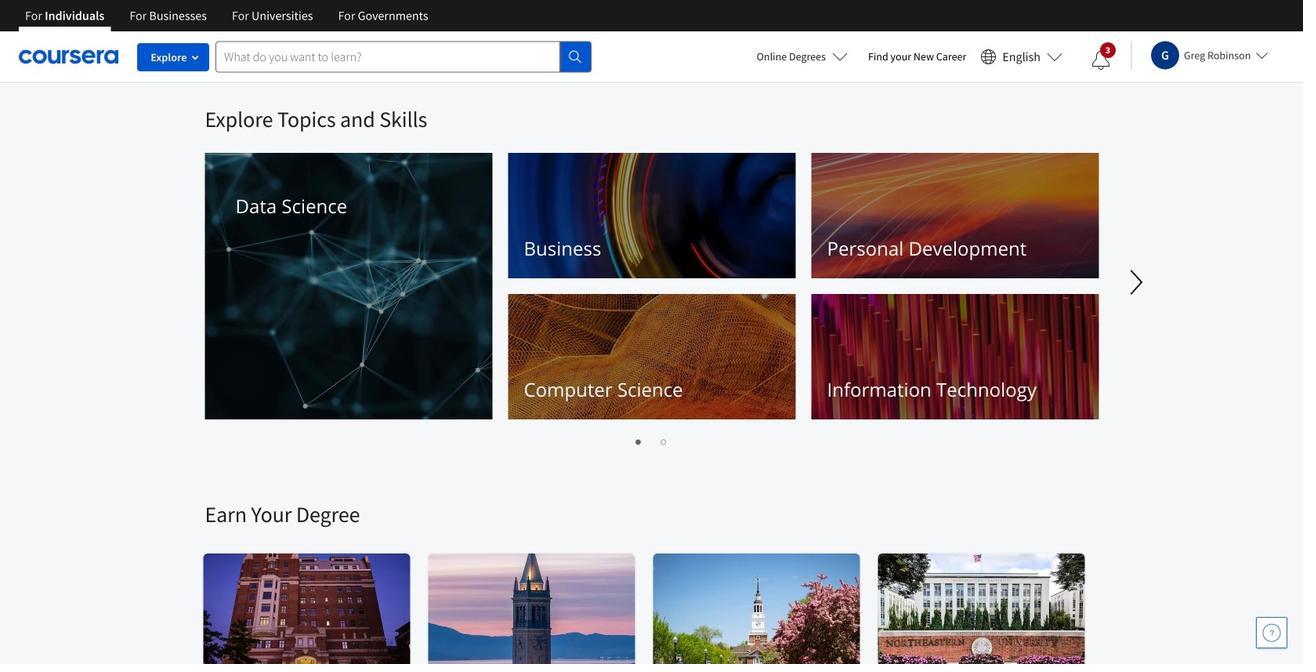 Task type: vqa. For each thing, say whether or not it's contained in the screenshot.
the Help Center Image
yes



Task type: locate. For each thing, give the bounding box(es) containing it.
explore topics and skills carousel element
[[197, 83, 1304, 453]]

help center image
[[1263, 623, 1282, 642]]

master of advanced study in engineering degree by university of california, berkeley, image
[[429, 554, 636, 664]]

business image
[[509, 153, 796, 278]]

banner navigation
[[13, 0, 441, 31]]

personal development image
[[812, 153, 1100, 278]]

What do you want to learn? text field
[[216, 41, 561, 73]]

None search field
[[216, 41, 592, 73]]

next slide image
[[1119, 263, 1156, 301]]

information technology image
[[812, 294, 1100, 420]]

earn your degree carousel element
[[197, 453, 1304, 664]]

list
[[205, 431, 1099, 450]]



Task type: describe. For each thing, give the bounding box(es) containing it.
master of engineering in computer engineering degree by dartmouth college, image
[[654, 554, 861, 664]]

master of science in data analytics engineering degree by northeastern university , image
[[879, 554, 1086, 664]]

data science image
[[205, 153, 493, 420]]

list inside explore topics and skills carousel element
[[205, 431, 1099, 450]]

computer science image
[[509, 294, 796, 420]]

master of applied data science degree by university of michigan, image
[[203, 554, 411, 664]]

coursera image
[[19, 44, 118, 69]]



